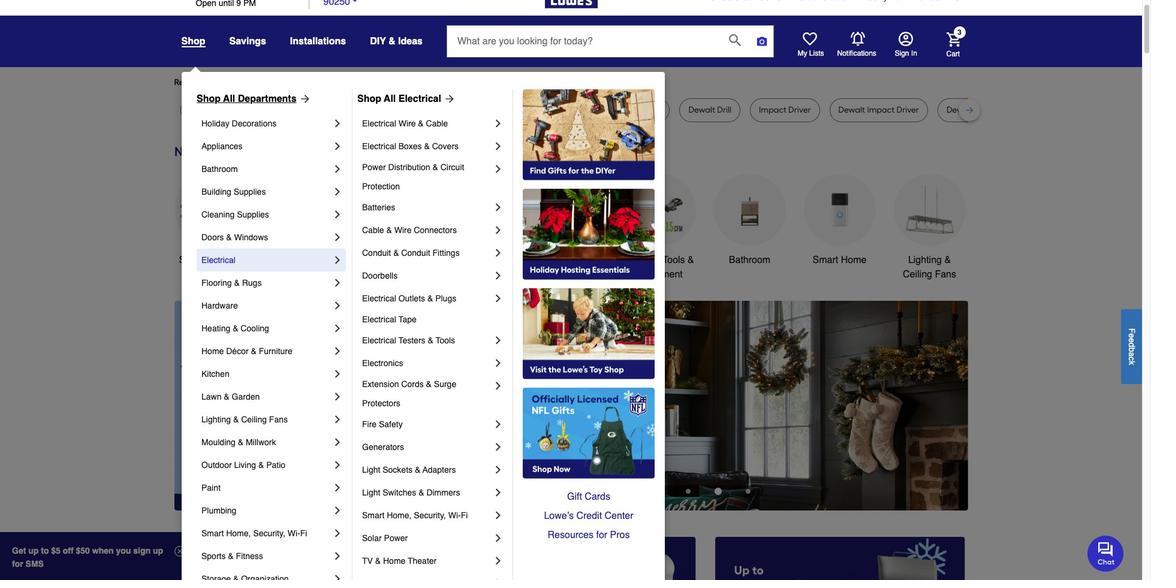 Task type: describe. For each thing, give the bounding box(es) containing it.
sports & fitness
[[201, 552, 263, 561]]

lawn
[[201, 392, 222, 402]]

sockets
[[383, 465, 413, 475]]

tv & home theater link
[[362, 550, 492, 573]]

heating
[[201, 324, 230, 333]]

holiday hosting essentials. image
[[523, 189, 655, 280]]

4 bit from the left
[[585, 105, 595, 115]]

cords
[[401, 379, 424, 389]]

electronics link
[[362, 352, 492, 375]]

scroll to item #2 image
[[645, 489, 674, 494]]

for inside get up to $5 off $50 when you sign up for sms
[[12, 559, 23, 569]]

ideas
[[398, 36, 423, 47]]

dewalt for dewalt drill bit
[[315, 105, 342, 115]]

officially licensed n f l gifts. shop now. image
[[523, 388, 655, 479]]

gift cards link
[[523, 487, 655, 507]]

wi- for the leftmost smart home, security, wi-fi link
[[288, 529, 300, 538]]

flooring
[[201, 278, 232, 288]]

tv
[[362, 556, 373, 566]]

all for deals
[[204, 255, 214, 266]]

cleaning supplies
[[201, 210, 269, 219]]

power inside solar power link
[[384, 534, 408, 543]]

more suggestions for you link
[[307, 77, 413, 89]]

solar
[[362, 534, 382, 543]]

protectors
[[362, 399, 400, 408]]

chevron right image for doorbells
[[492, 270, 504, 282]]

electrical for electrical boxes & covers
[[362, 141, 396, 151]]

windows
[[234, 233, 268, 242]]

arrow right image for shop all departments
[[296, 93, 311, 105]]

holiday decorations link
[[201, 112, 332, 135]]

camera image
[[756, 35, 768, 47]]

millwork
[[246, 438, 276, 447]]

doors & windows link
[[201, 226, 332, 249]]

& inside power distribution & circuit protection
[[433, 162, 438, 172]]

chevron right image for generators
[[492, 441, 504, 453]]

savings button
[[229, 31, 266, 52]]

dewalt for dewalt drill
[[689, 105, 715, 115]]

cable inside cable & wire connectors link
[[362, 225, 384, 235]]

electrical boxes & covers
[[362, 141, 459, 151]]

dewalt bit set
[[397, 105, 450, 115]]

3 set from the left
[[649, 105, 661, 115]]

faucets
[[570, 255, 604, 266]]

installations
[[290, 36, 346, 47]]

shop all departments
[[197, 94, 296, 104]]

cart
[[946, 49, 960, 58]]

drill bit set
[[569, 105, 609, 115]]

smart home
[[813, 255, 867, 266]]

1 horizontal spatial bathroom link
[[714, 174, 786, 267]]

driver for impact driver bit
[[507, 105, 530, 115]]

lowe's home improvement lists image
[[802, 32, 817, 46]]

living
[[234, 460, 256, 470]]

1 vertical spatial security,
[[253, 529, 285, 538]]

notifications
[[837, 49, 876, 57]]

get
[[12, 546, 26, 556]]

1 conduit from the left
[[362, 248, 391, 258]]

for inside the more suggestions for you link
[[377, 77, 388, 88]]

diy & ideas button
[[370, 31, 423, 52]]

smart for rightmost smart home, security, wi-fi link
[[362, 511, 385, 520]]

all for departments
[[223, 94, 235, 104]]

shop these last-minute gifts. $99 or less. quantities are limited and won't last. image
[[174, 301, 368, 511]]

smart home link
[[804, 174, 876, 267]]

$50
[[76, 546, 90, 556]]

electrical outlets & plugs link
[[362, 287, 492, 310]]

0 vertical spatial lighting & ceiling fans link
[[894, 174, 966, 282]]

chevron right image for electrical
[[332, 254, 344, 266]]

adapters
[[423, 465, 456, 475]]

fitness
[[236, 552, 263, 561]]

dewalt for dewalt tool
[[243, 105, 270, 115]]

1 vertical spatial lighting & ceiling fans link
[[201, 408, 332, 431]]

fire safety
[[362, 420, 403, 429]]

cable & wire connectors
[[362, 225, 457, 235]]

lowe's home improvement cart image
[[946, 32, 961, 46]]

you for recommended searches for you
[[283, 77, 297, 88]]

flooring & rugs link
[[201, 272, 332, 294]]

find gifts for the diyer. image
[[523, 89, 655, 180]]

light switches & dimmers
[[362, 488, 460, 498]]

recommended searches for you heading
[[174, 77, 968, 89]]

extension cords & surge protectors
[[362, 379, 459, 408]]

home décor & furniture link
[[201, 340, 332, 363]]

patio
[[266, 460, 285, 470]]

0 horizontal spatial bathroom
[[201, 164, 238, 174]]

chat invite button image
[[1088, 535, 1124, 572]]

1 e from the top
[[1127, 333, 1137, 338]]

shop for shop
[[181, 36, 205, 47]]

appliances link
[[201, 135, 332, 158]]

chevron right image for electrical boxes & covers
[[492, 140, 504, 152]]

2 up from the left
[[153, 546, 163, 556]]

outdoor living & patio link
[[201, 454, 332, 477]]

0 horizontal spatial smart home, security, wi-fi link
[[201, 522, 332, 545]]

0 horizontal spatial ceiling
[[241, 415, 267, 424]]

lists
[[809, 49, 824, 58]]

wi- for rightmost smart home, security, wi-fi link
[[448, 511, 461, 520]]

chevron right image for cable & wire connectors
[[492, 224, 504, 236]]

lowe's
[[544, 511, 574, 522]]

extension
[[362, 379, 399, 389]]

doorbells link
[[362, 264, 492, 287]]

lowe's credit center link
[[523, 507, 655, 526]]

lowe's home improvement notification center image
[[850, 32, 865, 46]]

1 horizontal spatial ceiling
[[903, 269, 932, 280]]

for inside resources for pros link
[[596, 530, 607, 541]]

3 impact from the left
[[867, 105, 895, 115]]

all for electrical
[[384, 94, 396, 104]]

resources for pros link
[[523, 526, 655, 545]]

my lists link
[[798, 32, 824, 58]]

2 set from the left
[[597, 105, 609, 115]]

outdoor for outdoor living & patio
[[201, 460, 232, 470]]

dewalt for dewalt drill bit set
[[947, 105, 973, 115]]

drill for dewalt drill bit set
[[975, 105, 989, 115]]

you
[[116, 546, 131, 556]]

deals
[[217, 255, 241, 266]]

tools inside 'outdoor tools & equipment'
[[663, 255, 685, 266]]

shop for shop all deals
[[179, 255, 201, 266]]

chevron right image for electronics
[[492, 357, 504, 369]]

protection
[[362, 182, 400, 191]]

sms
[[26, 559, 44, 569]]

electrical tape link
[[362, 310, 504, 329]]

power inside power distribution & circuit protection
[[362, 162, 386, 172]]

arrow left image
[[397, 406, 409, 418]]

switches
[[383, 488, 416, 498]]

chevron right image for conduit & conduit fittings
[[492, 247, 504, 259]]

impact for impact driver
[[759, 105, 786, 115]]

power distribution & circuit protection
[[362, 162, 467, 191]]

scroll to item #5 image
[[734, 489, 763, 494]]

get up to 2 free select tools or batteries when you buy 1 with select purchases. image
[[177, 537, 427, 580]]

5 bit from the left
[[637, 105, 647, 115]]

paint
[[201, 483, 221, 493]]

& inside extension cords & surge protectors
[[426, 379, 432, 389]]

dewalt drill bit set
[[947, 105, 1016, 115]]

cleaning supplies link
[[201, 203, 332, 226]]

home, for rightmost smart home, security, wi-fi link
[[387, 511, 412, 520]]

lowe's credit center
[[544, 511, 633, 522]]

1 up from the left
[[28, 546, 39, 556]]

f
[[1127, 328, 1137, 333]]

chevron right image for electrical wire & cable
[[492, 118, 504, 129]]

shop all deals
[[179, 255, 241, 266]]

resources for pros
[[548, 530, 630, 541]]

chevron right image for building supplies
[[332, 186, 344, 198]]

1 vertical spatial lighting & ceiling fans
[[201, 415, 288, 424]]

light for light switches & dimmers
[[362, 488, 380, 498]]

outdoor tools & equipment
[[625, 255, 694, 280]]

outlets
[[398, 294, 425, 303]]

savings
[[229, 36, 266, 47]]

more suggestions for you
[[307, 77, 404, 88]]

diy & ideas
[[370, 36, 423, 47]]

tools link
[[354, 174, 426, 267]]

lawn & garden
[[201, 392, 260, 402]]

flooring & rugs
[[201, 278, 262, 288]]

holiday decorations
[[201, 119, 277, 128]]

electrical for electrical tape
[[362, 315, 396, 324]]

1 horizontal spatial fans
[[935, 269, 956, 280]]

electrical wire & cable
[[362, 119, 448, 128]]

impact driver
[[759, 105, 811, 115]]

holiday
[[201, 119, 229, 128]]

0 horizontal spatial home
[[201, 347, 224, 356]]

plumbing link
[[201, 499, 332, 522]]



Task type: vqa. For each thing, say whether or not it's contained in the screenshot.
Visit the Lowe's Toy Shop. IMAGE
yes



Task type: locate. For each thing, give the bounding box(es) containing it.
chevron right image for smart home, security, wi-fi
[[332, 528, 344, 540]]

driver down my
[[788, 105, 811, 115]]

1 horizontal spatial lighting & ceiling fans link
[[894, 174, 966, 282]]

chevron right image for light switches & dimmers
[[492, 487, 504, 499]]

electrical outlets & plugs
[[362, 294, 456, 303]]

you for more suggestions for you
[[390, 77, 404, 88]]

0 horizontal spatial arrow right image
[[296, 93, 311, 105]]

driver down recommended searches for you "heading"
[[507, 105, 530, 115]]

Search Query text field
[[447, 26, 719, 57]]

doors
[[201, 233, 224, 242]]

chevron right image for cleaning supplies
[[332, 209, 344, 221]]

chevron right image for light sockets & adapters
[[492, 464, 504, 476]]

conduit up doorbells
[[362, 248, 391, 258]]

smart home, security, wi-fi link up fitness
[[201, 522, 332, 545]]

f e e d b a c k button
[[1121, 309, 1142, 384]]

None search field
[[447, 25, 774, 69]]

outdoor for outdoor tools & equipment
[[625, 255, 660, 266]]

4 dewalt from the left
[[397, 105, 424, 115]]

2 dewalt from the left
[[243, 105, 270, 115]]

0 horizontal spatial all
[[204, 255, 214, 266]]

gift
[[567, 492, 582, 502]]

electrical testers & tools
[[362, 336, 455, 345]]

3 bit from the left
[[532, 105, 541, 115]]

0 vertical spatial outdoor
[[625, 255, 660, 266]]

1 vertical spatial smart
[[362, 511, 385, 520]]

2 you from the left
[[390, 77, 404, 88]]

for left pros
[[596, 530, 607, 541]]

2 impact from the left
[[759, 105, 786, 115]]

chevron right image for batteries
[[492, 201, 504, 213]]

you left the more
[[283, 77, 297, 88]]

driver for impact driver
[[788, 105, 811, 115]]

chevron right image for paint
[[332, 482, 344, 494]]

plugs
[[435, 294, 456, 303]]

lowe's home improvement logo image
[[545, 0, 597, 22]]

light down generators
[[362, 465, 380, 475]]

electrical down doorbells
[[362, 294, 396, 303]]

0 vertical spatial shop
[[181, 36, 205, 47]]

chevron right image for lawn & garden
[[332, 391, 344, 403]]

paint link
[[201, 477, 332, 499]]

for down get
[[12, 559, 23, 569]]

cable down batteries
[[362, 225, 384, 235]]

2 horizontal spatial impact
[[867, 105, 895, 115]]

electrical for electrical testers & tools
[[362, 336, 396, 345]]

shop inside 'link'
[[357, 94, 381, 104]]

wire up conduit & conduit fittings
[[394, 225, 412, 235]]

kitchen left the faucets
[[535, 255, 567, 266]]

6 dewalt from the left
[[838, 105, 865, 115]]

dewalt for dewalt impact driver
[[838, 105, 865, 115]]

0 vertical spatial bathroom
[[201, 164, 238, 174]]

sports & fitness link
[[201, 545, 332, 568]]

dewalt down cart
[[947, 105, 973, 115]]

1 horizontal spatial bathroom
[[729, 255, 770, 266]]

supplies up cleaning supplies
[[234, 187, 266, 197]]

0 horizontal spatial bathroom link
[[201, 158, 332, 180]]

0 vertical spatial smart
[[813, 255, 838, 266]]

wire inside cable & wire connectors link
[[394, 225, 412, 235]]

all down recommended searches for you
[[223, 94, 235, 104]]

chevron right image for hardware
[[332, 300, 344, 312]]

you
[[283, 77, 297, 88], [390, 77, 404, 88]]

electrical down the shop all electrical
[[362, 119, 396, 128]]

0 horizontal spatial driver
[[507, 105, 530, 115]]

up to 30 percent off select grills and accessories. image
[[715, 537, 966, 580]]

chevron right image for kitchen
[[332, 368, 344, 380]]

1 driver from the left
[[507, 105, 530, 115]]

5 dewalt from the left
[[689, 105, 715, 115]]

1 horizontal spatial shop
[[357, 94, 381, 104]]

wire inside electrical wire & cable 'link'
[[398, 119, 416, 128]]

electrical left tape
[[362, 315, 396, 324]]

1 vertical spatial fans
[[269, 415, 288, 424]]

for up the departments at the left top of the page
[[271, 77, 281, 88]]

chevron right image for smart home, security, wi-fi
[[492, 510, 504, 522]]

chevron right image for holiday decorations
[[332, 118, 344, 129]]

chevron right image for power distribution & circuit protection
[[492, 163, 504, 175]]

dewalt up holiday
[[189, 105, 216, 115]]

1 horizontal spatial all
[[223, 94, 235, 104]]

recommended searches for you
[[174, 77, 297, 88]]

& inside 'outdoor tools & equipment'
[[688, 255, 694, 266]]

conduit
[[362, 248, 391, 258], [401, 248, 430, 258]]

decorations
[[232, 119, 277, 128], [454, 269, 506, 280]]

electrical tape
[[362, 315, 417, 324]]

1 horizontal spatial lighting & ceiling fans
[[903, 255, 956, 280]]

0 vertical spatial smart home, security, wi-fi
[[362, 511, 468, 520]]

scroll to item #3 image
[[674, 489, 703, 494]]

2 e from the top
[[1127, 338, 1137, 343]]

home, down switches
[[387, 511, 412, 520]]

kitchen faucets
[[535, 255, 604, 266]]

2 conduit from the left
[[401, 248, 430, 258]]

cable inside electrical wire & cable 'link'
[[426, 119, 448, 128]]

1 vertical spatial outdoor
[[201, 460, 232, 470]]

solar power link
[[362, 527, 492, 550]]

0 horizontal spatial smart
[[201, 529, 224, 538]]

outdoor up equipment
[[625, 255, 660, 266]]

0 vertical spatial security,
[[414, 511, 446, 520]]

1 horizontal spatial outdoor
[[625, 255, 660, 266]]

boxes
[[398, 141, 422, 151]]

arrow right image
[[296, 93, 311, 105], [441, 93, 456, 105]]

smart home, security, wi-fi link down light switches & dimmers
[[362, 504, 492, 527]]

driver down sign in
[[897, 105, 919, 115]]

safety
[[379, 420, 403, 429]]

electrical up dewalt bit set
[[399, 94, 441, 104]]

decorations for holiday
[[232, 119, 277, 128]]

0 horizontal spatial decorations
[[232, 119, 277, 128]]

cards
[[585, 492, 610, 502]]

0 horizontal spatial you
[[283, 77, 297, 88]]

chevron right image for lighting & ceiling fans
[[332, 414, 344, 426]]

0 vertical spatial supplies
[[234, 187, 266, 197]]

supplies for building supplies
[[234, 187, 266, 197]]

garden
[[232, 392, 260, 402]]

0 horizontal spatial lighting & ceiling fans link
[[201, 408, 332, 431]]

tv & home theater
[[362, 556, 437, 566]]

impact driver bit
[[478, 105, 541, 115]]

1 drill from the left
[[344, 105, 358, 115]]

chevron right image
[[332, 118, 344, 129], [332, 140, 344, 152], [332, 209, 344, 221], [492, 224, 504, 236], [492, 247, 504, 259], [492, 270, 504, 282], [492, 293, 504, 305], [332, 345, 344, 357], [332, 368, 344, 380], [332, 391, 344, 403], [332, 414, 344, 426], [332, 528, 344, 540], [492, 532, 504, 544], [332, 550, 344, 562], [492, 555, 504, 567], [332, 573, 344, 580], [492, 578, 504, 580]]

you up the shop all electrical
[[390, 77, 404, 88]]

lighting & ceiling fans
[[903, 255, 956, 280], [201, 415, 288, 424]]

1 horizontal spatial kitchen
[[535, 255, 567, 266]]

chevron right image for doors & windows
[[332, 231, 344, 243]]

0 vertical spatial wi-
[[448, 511, 461, 520]]

1 vertical spatial wi-
[[288, 529, 300, 538]]

0 vertical spatial ceiling
[[903, 269, 932, 280]]

home décor & furniture
[[201, 347, 292, 356]]

6 bit from the left
[[991, 105, 1001, 115]]

arrow right image for shop all electrical
[[441, 93, 456, 105]]

impact
[[478, 105, 505, 115], [759, 105, 786, 115], [867, 105, 895, 115]]

2 arrow right image from the left
[[441, 93, 456, 105]]

electrical left boxes
[[362, 141, 396, 151]]

tool
[[272, 105, 288, 115]]

tools up doorbells
[[379, 255, 401, 266]]

supplies for cleaning supplies
[[237, 210, 269, 219]]

0 horizontal spatial fi
[[300, 529, 307, 538]]

0 vertical spatial decorations
[[232, 119, 277, 128]]

1 shop from the left
[[197, 94, 221, 104]]

tools up equipment
[[663, 255, 685, 266]]

smart home, security, wi-fi up fitness
[[201, 529, 307, 538]]

2 horizontal spatial smart
[[813, 255, 838, 266]]

chevron right image for outdoor living & patio
[[332, 459, 344, 471]]

arrow right image inside shop all departments link
[[296, 93, 311, 105]]

moulding & millwork link
[[201, 431, 332, 454]]

chevron right image for sports & fitness
[[332, 550, 344, 562]]

electrical link
[[201, 249, 332, 272]]

wi-
[[448, 511, 461, 520], [288, 529, 300, 538]]

electrical for electrical outlets & plugs
[[362, 294, 396, 303]]

3
[[958, 28, 962, 37]]

1 horizontal spatial impact
[[759, 105, 786, 115]]

1 horizontal spatial you
[[390, 77, 404, 88]]

all up electrical wire & cable
[[384, 94, 396, 104]]

4 drill from the left
[[975, 105, 989, 115]]

moulding & millwork
[[201, 438, 276, 447]]

chevron right image for plumbing
[[332, 505, 344, 517]]

all inside 'link'
[[384, 94, 396, 104]]

chevron right image for fire safety
[[492, 418, 504, 430]]

kitchen for kitchen
[[201, 369, 229, 379]]

power up protection
[[362, 162, 386, 172]]

in
[[911, 49, 917, 58]]

to
[[41, 546, 49, 556]]

1 horizontal spatial smart home, security, wi-fi link
[[362, 504, 492, 527]]

1 vertical spatial lighting
[[201, 415, 231, 424]]

electrical boxes & covers link
[[362, 135, 492, 158]]

lowe's home improvement account image
[[898, 32, 913, 46]]

christmas
[[458, 255, 502, 266]]

arrow right image up electrical wire & cable 'link'
[[441, 93, 456, 105]]

1 vertical spatial bathroom
[[729, 255, 770, 266]]

security,
[[414, 511, 446, 520], [253, 529, 285, 538]]

3 driver from the left
[[897, 105, 919, 115]]

0 vertical spatial power
[[362, 162, 386, 172]]

fi down plumbing link
[[300, 529, 307, 538]]

driver
[[507, 105, 530, 115], [788, 105, 811, 115], [897, 105, 919, 115]]

c
[[1127, 357, 1137, 361]]

1 you from the left
[[283, 77, 297, 88]]

fire safety link
[[362, 413, 492, 436]]

chevron down image
[[350, 0, 360, 5]]

0 horizontal spatial tools
[[379, 255, 401, 266]]

e up d
[[1127, 333, 1137, 338]]

arrow right image
[[946, 406, 958, 418]]

chevron right image for moulding & millwork
[[332, 436, 344, 448]]

3 dewalt from the left
[[315, 105, 342, 115]]

up
[[28, 546, 39, 556], [153, 546, 163, 556]]

lighting inside the lighting & ceiling fans
[[908, 255, 942, 266]]

chevron right image for solar power
[[492, 532, 504, 544]]

1 horizontal spatial conduit
[[401, 248, 430, 258]]

1 arrow right image from the left
[[296, 93, 311, 105]]

2 light from the top
[[362, 488, 380, 498]]

dewalt impact driver
[[838, 105, 919, 115]]

décor
[[226, 347, 249, 356]]

testers
[[398, 336, 425, 345]]

fi for the leftmost smart home, security, wi-fi link
[[300, 529, 307, 538]]

supplies up windows
[[237, 210, 269, 219]]

1 set from the left
[[438, 105, 450, 115]]

4 set from the left
[[1003, 105, 1016, 115]]

light for light sockets & adapters
[[362, 465, 380, 475]]

chevron right image for bathroom
[[332, 163, 344, 175]]

smart for the leftmost smart home, security, wi-fi link
[[201, 529, 224, 538]]

2 shop from the left
[[357, 94, 381, 104]]

d
[[1127, 343, 1137, 347]]

0 vertical spatial home
[[841, 255, 867, 266]]

7 dewalt from the left
[[947, 105, 973, 115]]

scroll to item #4 element
[[703, 488, 734, 495]]

solar power
[[362, 534, 408, 543]]

& inside button
[[389, 36, 395, 47]]

decorations down dewalt tool on the top of the page
[[232, 119, 277, 128]]

1 vertical spatial supplies
[[237, 210, 269, 219]]

drill for dewalt drill bit
[[344, 105, 358, 115]]

chevron right image for flooring & rugs
[[332, 277, 344, 289]]

smart home, security, wi-fi for the leftmost smart home, security, wi-fi link
[[201, 529, 307, 538]]

1 horizontal spatial security,
[[414, 511, 446, 520]]

2 drill from the left
[[569, 105, 583, 115]]

up left to
[[28, 546, 39, 556]]

kitchen up lawn
[[201, 369, 229, 379]]

dewalt for dewalt
[[189, 105, 216, 115]]

0 horizontal spatial smart home, security, wi-fi
[[201, 529, 307, 538]]

0 horizontal spatial outdoor
[[201, 460, 232, 470]]

1 vertical spatial light
[[362, 488, 380, 498]]

1 vertical spatial wire
[[394, 225, 412, 235]]

electrical up electronics
[[362, 336, 396, 345]]

cable
[[426, 119, 448, 128], [362, 225, 384, 235]]

0 vertical spatial home,
[[387, 511, 412, 520]]

dewalt down notifications
[[838, 105, 865, 115]]

pros
[[610, 530, 630, 541]]

0 horizontal spatial home,
[[226, 529, 251, 538]]

for up the shop all electrical
[[377, 77, 388, 88]]

shop for shop all electrical
[[357, 94, 381, 104]]

chevron right image for appliances
[[332, 140, 344, 152]]

security, down light switches & dimmers link
[[414, 511, 446, 520]]

conduit & conduit fittings link
[[362, 242, 492, 264]]

heating & cooling link
[[201, 317, 332, 340]]

cooling
[[241, 324, 269, 333]]

up right the sign
[[153, 546, 163, 556]]

0 horizontal spatial cable
[[362, 225, 384, 235]]

doors & windows
[[201, 233, 268, 242]]

equipment
[[637, 269, 683, 280]]

wi- up sports & fitness link
[[288, 529, 300, 538]]

0 horizontal spatial wi-
[[288, 529, 300, 538]]

building supplies link
[[201, 180, 332, 203]]

1 vertical spatial cable
[[362, 225, 384, 235]]

drill
[[344, 105, 358, 115], [569, 105, 583, 115], [717, 105, 731, 115], [975, 105, 989, 115]]

installations button
[[290, 31, 346, 52]]

dimmers
[[426, 488, 460, 498]]

up to 35 percent off select small appliances. image
[[446, 537, 696, 580]]

conduit down the cable & wire connectors
[[401, 248, 430, 258]]

building
[[201, 187, 231, 197]]

1 horizontal spatial up
[[153, 546, 163, 556]]

fire
[[362, 420, 377, 429]]

1 vertical spatial shop
[[179, 255, 201, 266]]

0 vertical spatial lighting & ceiling fans
[[903, 255, 956, 280]]

1 horizontal spatial fi
[[461, 511, 468, 520]]

sign
[[133, 546, 150, 556]]

0 vertical spatial lighting
[[908, 255, 942, 266]]

1 horizontal spatial decorations
[[454, 269, 506, 280]]

distribution
[[388, 162, 430, 172]]

1 vertical spatial ceiling
[[241, 415, 267, 424]]

wi- down dimmers
[[448, 511, 461, 520]]

fi up solar power link
[[461, 511, 468, 520]]

2 horizontal spatial tools
[[663, 255, 685, 266]]

75 percent off all artificial christmas trees, holiday lights and more. image
[[387, 301, 968, 511]]

dewalt down shop all departments
[[243, 105, 270, 115]]

electrical for electrical wire & cable
[[362, 119, 396, 128]]

more
[[307, 77, 326, 88]]

chevron right image for extension cords & surge protectors
[[492, 380, 504, 392]]

dewalt for dewalt bit set
[[397, 105, 424, 115]]

new deals every day during 25 days of deals image
[[174, 141, 968, 162]]

outdoor down moulding
[[201, 460, 232, 470]]

0 horizontal spatial lighting & ceiling fans
[[201, 415, 288, 424]]

1 horizontal spatial smart home, security, wi-fi
[[362, 511, 468, 520]]

decorations down christmas
[[454, 269, 506, 280]]

shop down the more suggestions for you link
[[357, 94, 381, 104]]

shop down recommended
[[197, 94, 221, 104]]

arrow right image down the more
[[296, 93, 311, 105]]

wire down dewalt bit set
[[398, 119, 416, 128]]

my lists
[[798, 49, 824, 58]]

1 light from the top
[[362, 465, 380, 475]]

shop for shop all departments
[[197, 94, 221, 104]]

chevron right image for home décor & furniture
[[332, 345, 344, 357]]

decorations for christmas
[[454, 269, 506, 280]]

f e e d b a c k
[[1127, 328, 1137, 365]]

1 horizontal spatial cable
[[426, 119, 448, 128]]

1 horizontal spatial driver
[[788, 105, 811, 115]]

dewalt up electrical wire & cable
[[397, 105, 424, 115]]

power up tv & home theater
[[384, 534, 408, 543]]

1 horizontal spatial home,
[[387, 511, 412, 520]]

fi for rightmost smart home, security, wi-fi link
[[461, 511, 468, 520]]

0 horizontal spatial lighting
[[201, 415, 231, 424]]

0 horizontal spatial fans
[[269, 415, 288, 424]]

2 bit from the left
[[426, 105, 436, 115]]

shop all electrical link
[[357, 92, 456, 106]]

dewalt drill bit
[[315, 105, 370, 115]]

1 impact from the left
[[478, 105, 505, 115]]

chevron right image for heating & cooling
[[332, 323, 344, 335]]

dewalt down the more
[[315, 105, 342, 115]]

2 vertical spatial home
[[383, 556, 405, 566]]

1 horizontal spatial lighting
[[908, 255, 942, 266]]

electrical up flooring
[[201, 255, 235, 265]]

off
[[63, 546, 74, 556]]

0 vertical spatial fans
[[935, 269, 956, 280]]

all left deals on the left top
[[204, 255, 214, 266]]

1 horizontal spatial wi-
[[448, 511, 461, 520]]

2 horizontal spatial home
[[841, 255, 867, 266]]

home, up sports & fitness
[[226, 529, 251, 538]]

1 horizontal spatial arrow right image
[[441, 93, 456, 105]]

kitchen for kitchen faucets
[[535, 255, 567, 266]]

1 vertical spatial smart home, security, wi-fi
[[201, 529, 307, 538]]

security, up sports & fitness link
[[253, 529, 285, 538]]

searches
[[234, 77, 269, 88]]

shop button
[[181, 35, 205, 47]]

1 horizontal spatial tools
[[436, 336, 455, 345]]

smart home, security, wi-fi
[[362, 511, 468, 520], [201, 529, 307, 538]]

1 vertical spatial fi
[[300, 529, 307, 538]]

impact for impact driver bit
[[478, 105, 505, 115]]

chevron right image
[[492, 118, 504, 129], [492, 140, 504, 152], [332, 163, 344, 175], [492, 163, 504, 175], [332, 186, 344, 198], [492, 201, 504, 213], [332, 231, 344, 243], [332, 254, 344, 266], [332, 277, 344, 289], [332, 300, 344, 312], [332, 323, 344, 335], [492, 335, 504, 347], [492, 357, 504, 369], [492, 380, 504, 392], [492, 418, 504, 430], [332, 436, 344, 448], [492, 441, 504, 453], [332, 459, 344, 471], [492, 464, 504, 476], [332, 482, 344, 494], [492, 487, 504, 499], [332, 505, 344, 517], [492, 510, 504, 522]]

dewalt drill
[[689, 105, 731, 115]]

home, for the leftmost smart home, security, wi-fi link
[[226, 529, 251, 538]]

chevron right image for electrical outlets & plugs
[[492, 293, 504, 305]]

smart home, security, wi-fi down light switches & dimmers
[[362, 511, 468, 520]]

smart home, security, wi-fi for rightmost smart home, security, wi-fi link
[[362, 511, 468, 520]]

arrow right image inside shop all electrical 'link'
[[441, 93, 456, 105]]

1 vertical spatial home
[[201, 347, 224, 356]]

moulding
[[201, 438, 236, 447]]

1 horizontal spatial home
[[383, 556, 405, 566]]

tools down electrical tape link
[[436, 336, 455, 345]]

shop up recommended
[[181, 36, 205, 47]]

search image
[[729, 34, 741, 46]]

2 driver from the left
[[788, 105, 811, 115]]

0 vertical spatial light
[[362, 465, 380, 475]]

0 vertical spatial cable
[[426, 119, 448, 128]]

0 vertical spatial fi
[[461, 511, 468, 520]]

drill for dewalt drill
[[717, 105, 731, 115]]

visit the lowe's toy shop. image
[[523, 288, 655, 379]]

0 horizontal spatial conduit
[[362, 248, 391, 258]]

0 vertical spatial kitchen
[[535, 255, 567, 266]]

outdoor tools & equipment link
[[624, 174, 696, 282]]

3 drill from the left
[[717, 105, 731, 115]]

1 dewalt from the left
[[189, 105, 216, 115]]

2 vertical spatial smart
[[201, 529, 224, 538]]

wire
[[398, 119, 416, 128], [394, 225, 412, 235]]

0 horizontal spatial up
[[28, 546, 39, 556]]

christmas decorations link
[[444, 174, 516, 282]]

batteries
[[362, 203, 395, 212]]

1 vertical spatial power
[[384, 534, 408, 543]]

tools
[[379, 255, 401, 266], [663, 255, 685, 266], [436, 336, 455, 345]]

cable down dewalt bit set
[[426, 119, 448, 128]]

chevron right image for tv & home theater
[[492, 555, 504, 567]]

chevron right image for electrical testers & tools
[[492, 335, 504, 347]]

dewalt right the bit set
[[689, 105, 715, 115]]

shop left deals on the left top
[[179, 255, 201, 266]]

light left switches
[[362, 488, 380, 498]]

dewalt tool
[[243, 105, 288, 115]]

1 vertical spatial kitchen
[[201, 369, 229, 379]]

1 horizontal spatial smart
[[362, 511, 385, 520]]

e up b
[[1127, 338, 1137, 343]]

doorbells
[[362, 271, 398, 281]]

outdoor inside 'outdoor tools & equipment'
[[625, 255, 660, 266]]

1 bit from the left
[[360, 105, 370, 115]]

0 horizontal spatial security,
[[253, 529, 285, 538]]

hardware link
[[201, 294, 332, 317]]

1 vertical spatial home,
[[226, 529, 251, 538]]



